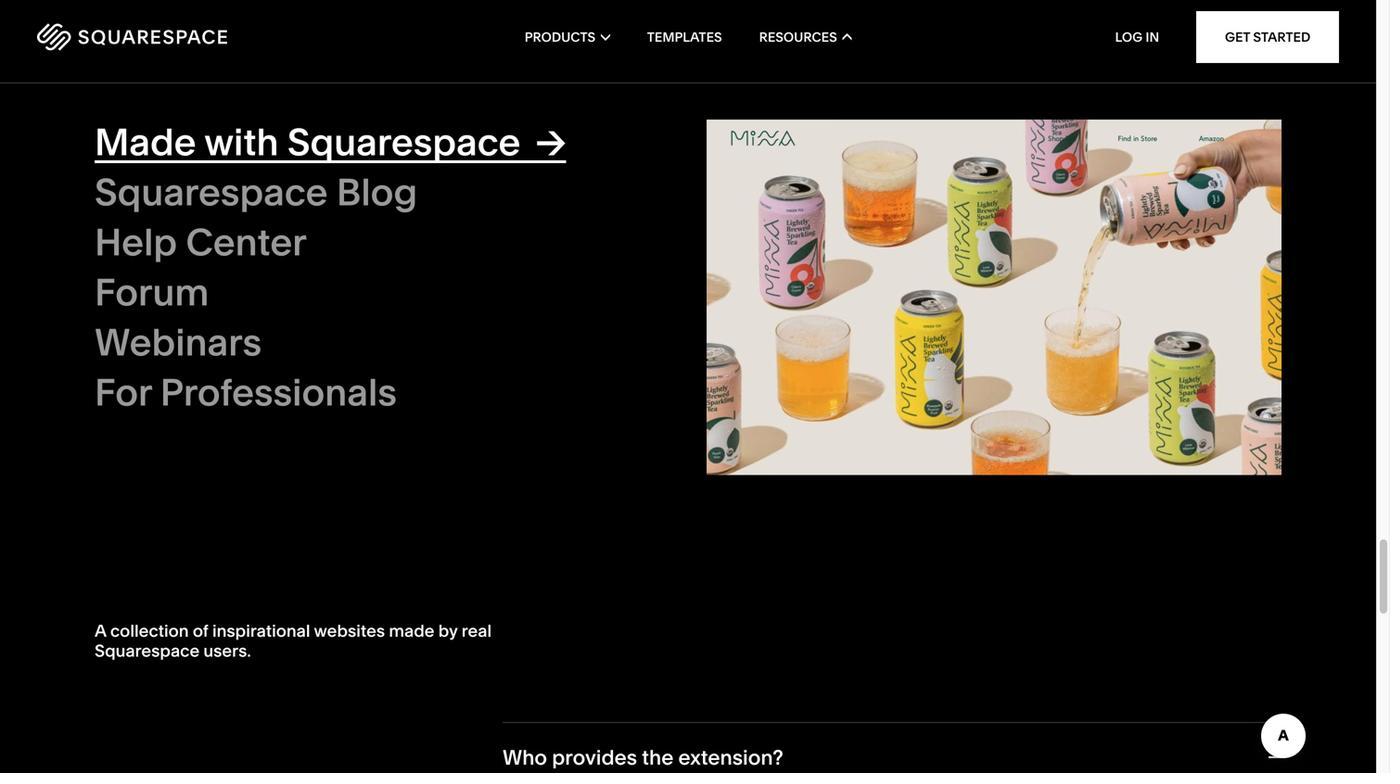 Task type: vqa. For each thing, say whether or not it's contained in the screenshot.
Show answer icon
yes



Task type: describe. For each thing, give the bounding box(es) containing it.
extension inside . you must be logged in to connect it. select the site you want to connect to the extension and carefully review the extension's permissions and terms before allowing access.
[[833, 131, 911, 152]]

get started
[[1226, 29, 1311, 45]]

offer
[[1067, 267, 1103, 287]]

plugins?
[[872, 65, 954, 90]]

to right subject
[[825, 442, 841, 462]]

squarespace blog help center forum webinars for professionals
[[95, 169, 418, 415]]

plan
[[1156, 267, 1191, 287]]

templates
[[647, 29, 722, 45]]

access.
[[815, 151, 875, 172]]

site inside . you must be logged in to connect it. select the site you want to connect to the extension and carefully review the extension's permissions and terms before allowing access.
[[587, 131, 615, 152]]

1 horizontal spatial does
[[611, 220, 659, 245]]

that
[[599, 442, 630, 462]]

3 a from the left
[[1215, 267, 1225, 287]]

to right need on the bottom of page
[[854, 422, 870, 442]]

similar
[[503, 462, 555, 482]]

circle image
[[698, 120, 1273, 475]]

need
[[809, 422, 850, 442]]

who provides the extension?
[[503, 745, 784, 770]]

in
[[1087, 111, 1101, 132]]

extension down these
[[796, 502, 873, 523]]

fee.
[[938, 267, 967, 287]]

extension up some
[[693, 220, 787, 245]]

your left 'site.'
[[562, 482, 597, 503]]

privacy
[[1104, 442, 1162, 462]]

these
[[813, 462, 857, 482]]

want
[[652, 131, 690, 152]]

to connect an extension, tap or click connect to site
[[503, 111, 917, 132]]

and left want
[[604, 151, 634, 172]]

service,
[[1038, 442, 1100, 462]]

for professionals link
[[95, 370, 670, 420]]

add
[[830, 65, 867, 90]]

you inside extension prices vary. some have a monthly or per-use fee. others may offer a free plan or a trial period. to review pricing, visit the extension's page. squarespace doesn't charge you for using extensions and doesn't have any control over the extension's pricing.
[[1180, 287, 1209, 307]]

review inside . you must be logged in to connect it. select the site you want to connect to the extension and carefully review the extension's permissions and terms before allowing access.
[[1020, 131, 1073, 152]]

in
[[1146, 29, 1160, 45]]

your right it's
[[1109, 482, 1144, 503]]

extensions
[[550, 307, 636, 327]]

some
[[679, 267, 725, 287]]

and inside extension prices vary. some have a monthly or per-use fee. others may offer a free plan or a trial period. to review pricing, visit the extension's page. squarespace doesn't charge you for using extensions and doesn't have any control over the extension's pricing.
[[640, 307, 671, 327]]

you left trust
[[692, 502, 721, 523]]

site's
[[1071, 422, 1112, 442]]

resources
[[760, 29, 837, 45]]

blog
[[337, 169, 418, 215]]

keeps
[[795, 482, 843, 503]]

connect left it.
[[1125, 111, 1190, 132]]

squarespace inside when you connect an extension, you'll need to authorize access to your site's information. any information that you authorize is subject to the extension's terms of service, privacy notice, or similar terms. make sure to fully review these policies before authorizing an extension to access your site. while squarespace keeps your account and site secure, it's your responsibility to ensure you trust the extension you're connecting.
[[686, 482, 791, 503]]

2 horizontal spatial access
[[952, 422, 1008, 442]]

free
[[1121, 267, 1152, 287]]

squarespace inside "squarespace blog help center forum webinars for professionals"
[[95, 169, 328, 215]]

fully
[[720, 462, 753, 482]]

to right in
[[1105, 111, 1121, 132]]

how do i connect an extension or add plugins?
[[503, 65, 954, 90]]

click
[[754, 111, 791, 132]]

to up authorizing
[[1012, 422, 1028, 442]]

sure
[[661, 462, 696, 482]]

how much does an extension cost?
[[503, 220, 845, 245]]

page.
[[899, 287, 944, 307]]

responsibility
[[503, 502, 610, 523]]

information.
[[1115, 422, 1211, 442]]

provides
[[552, 745, 637, 770]]

must
[[958, 111, 998, 132]]

products button
[[525, 0, 610, 74]]

or right tap
[[734, 111, 750, 132]]

to inside extension prices vary. some have a monthly or per-use fee. others may offer a free plan or a trial period. to review pricing, visit the extension's page. squarespace doesn't charge you for using extensions and doesn't have any control over the extension's pricing.
[[597, 287, 616, 307]]

prices
[[585, 267, 634, 287]]

carefully
[[949, 131, 1017, 152]]

is
[[745, 442, 758, 462]]

monthly
[[784, 267, 849, 287]]

extension down the information.
[[1101, 462, 1178, 482]]

to right want
[[694, 131, 710, 152]]

i
[[581, 65, 587, 90]]

to left ensure
[[614, 502, 630, 523]]

1 vertical spatial does
[[551, 375, 599, 400]]

others
[[971, 267, 1026, 287]]

before inside . you must be logged in to connect it. select the site you want to connect to the extension and carefully review the extension's permissions and terms before allowing access.
[[688, 151, 741, 172]]

an up vary.
[[664, 220, 688, 245]]

permissions
[[503, 151, 600, 172]]

be
[[1002, 111, 1022, 132]]

trust
[[725, 502, 762, 523]]

webinars link
[[95, 320, 670, 370]]

visit
[[740, 287, 772, 307]]

subject
[[762, 442, 821, 462]]

use
[[906, 267, 934, 287]]

and inside when you connect an extension, you'll need to authorize access to your site's information. any information that you authorize is subject to the extension's terms of service, privacy notice, or similar terms. make sure to fully review these policies before authorizing an extension to access your site. while squarespace keeps your account and site secure, it's your responsibility to ensure you trust the extension you're connecting.
[[954, 482, 984, 503]]

make
[[613, 462, 657, 482]]

ensure
[[634, 502, 689, 523]]

extension's inside . you must be logged in to connect it. select the site you want to connect to the extension and carefully review the extension's permissions and terms before allowing access.
[[1106, 131, 1196, 152]]

charge
[[1120, 287, 1176, 307]]

when you connect an extension, you'll need to authorize access to your site's information. any information that you authorize is subject to the extension's terms of service, privacy notice, or similar terms. make sure to fully review these policies before authorizing an extension to access your site. while squarespace keeps your account and site secure, it's your responsibility to ensure you trust the extension you're connecting.
[[503, 422, 1245, 523]]

professionals
[[160, 370, 397, 415]]

or left the 'per-'
[[852, 267, 869, 287]]

account
[[885, 482, 950, 503]]

0 horizontal spatial authorize
[[666, 442, 741, 462]]

webinars
[[95, 320, 262, 365]]

2 a from the left
[[1107, 267, 1117, 287]]

extension prices vary. some have a monthly or per-use fee. others may offer a free plan or a trial period. to review pricing, visit the extension's page. squarespace doesn't charge you for using extensions and doesn't have any control over the extension's pricing.
[[503, 267, 1235, 327]]

notice,
[[1166, 442, 1220, 462]]

any
[[780, 307, 808, 327]]

made
[[95, 119, 196, 165]]

to left access.
[[783, 131, 799, 152]]

extension up 'sure' in the bottom of the page
[[641, 375, 735, 400]]

log
[[1116, 29, 1143, 45]]



Task type: locate. For each thing, give the bounding box(es) containing it.
data?
[[813, 375, 867, 400]]

1 vertical spatial extension,
[[678, 422, 760, 442]]

you
[[924, 111, 954, 132]]

control
[[812, 307, 869, 327]]

a right plan
[[1215, 267, 1225, 287]]

connect up permissions
[[525, 111, 591, 132]]

to down the information.
[[1182, 462, 1198, 482]]

get
[[1226, 29, 1251, 45]]

0 vertical spatial how
[[503, 65, 546, 90]]

help center link
[[95, 219, 670, 270]]

1 horizontal spatial doesn't
[[1057, 287, 1116, 307]]

who
[[503, 745, 547, 770]]

and right "account"
[[954, 482, 984, 503]]

doesn't down some
[[674, 307, 734, 327]]

of
[[1018, 442, 1034, 462]]

does up information
[[551, 375, 599, 400]]

access left of
[[952, 422, 1008, 442]]

you'll
[[763, 422, 805, 442]]

to left the →
[[503, 111, 521, 132]]

1 horizontal spatial access
[[740, 375, 808, 400]]

access down information
[[503, 482, 559, 503]]

how for how much does an extension cost?
[[503, 220, 546, 245]]

period.
[[537, 287, 594, 307]]

extension's
[[1106, 131, 1196, 152], [805, 287, 895, 307], [941, 307, 1031, 327], [875, 442, 964, 462]]

2 vertical spatial hide answer image
[[1267, 751, 1282, 764]]

products
[[525, 29, 596, 45]]

0 horizontal spatial a
[[771, 267, 780, 287]]

hide answer image for cost?
[[1267, 226, 1282, 239]]

extension, up 'fully'
[[678, 422, 760, 442]]

0 vertical spatial review
[[1020, 131, 1073, 152]]

1 horizontal spatial before
[[927, 462, 980, 482]]

how for how do i connect an extension or add plugins?
[[503, 65, 546, 90]]

when
[[503, 422, 549, 442]]

access up you'll
[[740, 375, 808, 400]]

0 horizontal spatial site
[[587, 131, 615, 152]]

started
[[1254, 29, 1311, 45]]

review inside when you connect an extension, you'll need to authorize access to your site's information. any information that you authorize is subject to the extension's terms of service, privacy notice, or similar terms. make sure to fully review these policies before authorizing an extension to access your site. while squarespace keeps your account and site secure, it's your responsibility to ensure you trust the extension you're connecting.
[[756, 462, 809, 482]]

1 vertical spatial terms
[[968, 442, 1014, 462]]

a
[[771, 267, 780, 287], [1107, 267, 1117, 287], [1215, 267, 1225, 287]]

2 horizontal spatial review
[[1020, 131, 1073, 152]]

terms.
[[559, 462, 609, 482]]

authorize left is
[[666, 442, 741, 462]]

help
[[95, 219, 177, 265]]

1 horizontal spatial terms
[[968, 442, 1014, 462]]

select
[[503, 131, 553, 152]]

resources button
[[760, 0, 852, 74]]

over
[[872, 307, 907, 327]]

squarespace
[[288, 119, 521, 165], [95, 169, 328, 215], [948, 287, 1053, 307], [686, 482, 791, 503]]

0 vertical spatial site
[[587, 131, 615, 152]]

does
[[611, 220, 659, 245], [551, 375, 599, 400]]

0 vertical spatial to
[[503, 111, 521, 132]]

terms inside when you connect an extension, you'll need to authorize access to your site's information. any information that you authorize is subject to the extension's terms of service, privacy notice, or similar terms. make sure to fully review these policies before authorizing an extension to access your site. while squarespace keeps your account and site secure, it's your responsibility to ensure you trust the extension you're connecting.
[[968, 442, 1014, 462]]

log             in link
[[1116, 29, 1160, 45]]

have right some
[[729, 267, 767, 287]]

to left site
[[866, 111, 883, 132]]

does up vary.
[[611, 220, 659, 245]]

terms down to connect an extension, tap or click connect to site
[[638, 151, 685, 172]]

how for how does the extension access data?
[[503, 375, 546, 400]]

a left monthly
[[771, 267, 780, 287]]

0 horizontal spatial to
[[503, 111, 521, 132]]

while
[[637, 482, 682, 503]]

.
[[917, 111, 921, 132]]

for
[[95, 370, 152, 415]]

2 hide answer image from the top
[[1267, 226, 1282, 239]]

. you must be logged in to connect it. select the site you want to connect to the extension and carefully review the extension's permissions and terms before allowing access.
[[503, 111, 1209, 172]]

and down vary.
[[640, 307, 671, 327]]

before
[[688, 151, 741, 172], [927, 462, 980, 482]]

1 horizontal spatial authorize
[[874, 422, 949, 442]]

0 horizontal spatial doesn't
[[674, 307, 734, 327]]

1 horizontal spatial review
[[756, 462, 809, 482]]

1 vertical spatial access
[[952, 422, 1008, 442]]

policies
[[861, 462, 923, 482]]

site
[[886, 111, 917, 132]]

allowing
[[745, 151, 812, 172]]

and left must at the right of page
[[915, 131, 945, 152]]

do
[[551, 65, 577, 90]]

show answer image
[[1267, 1, 1282, 14]]

1 vertical spatial have
[[738, 307, 776, 327]]

an up 'sure' in the bottom of the page
[[655, 422, 674, 442]]

1 vertical spatial before
[[927, 462, 980, 482]]

2 vertical spatial review
[[756, 462, 809, 482]]

review left in
[[1020, 131, 1073, 152]]

3 hide answer image from the top
[[1267, 751, 1282, 764]]

to
[[866, 111, 883, 132], [1105, 111, 1121, 132], [694, 131, 710, 152], [783, 131, 799, 152], [854, 422, 870, 442], [1012, 422, 1028, 442], [825, 442, 841, 462], [700, 462, 716, 482], [1182, 462, 1198, 482], [614, 502, 630, 523]]

0 horizontal spatial access
[[503, 482, 559, 503]]

1 horizontal spatial site
[[988, 482, 1017, 503]]

your right keeps
[[846, 482, 882, 503]]

1 vertical spatial how
[[503, 220, 546, 245]]

center
[[186, 219, 307, 265]]

0 vertical spatial terms
[[638, 151, 685, 172]]

1 hide answer image from the top
[[1267, 71, 1282, 84]]

1 how from the top
[[503, 65, 546, 90]]

hide answer image
[[1267, 71, 1282, 84], [1267, 226, 1282, 239], [1267, 751, 1282, 764]]

you right the when
[[553, 422, 582, 442]]

→
[[536, 119, 566, 165]]

an down templates
[[677, 65, 701, 90]]

site right the →
[[587, 131, 615, 152]]

site left secure,
[[988, 482, 1017, 503]]

showcase image
[[707, 120, 1282, 479]]

made with squarespace
[[95, 119, 521, 165]]

using
[[503, 307, 546, 327]]

per-
[[873, 267, 906, 287]]

0 horizontal spatial review
[[620, 287, 672, 307]]

0 vertical spatial have
[[729, 267, 767, 287]]

to
[[503, 111, 521, 132], [597, 287, 616, 307]]

connect down how do i connect an extension or add plugins?
[[714, 131, 779, 152]]

an
[[677, 65, 701, 90], [595, 111, 614, 132], [664, 220, 688, 245], [655, 422, 674, 442], [1077, 462, 1097, 482]]

for
[[1213, 287, 1235, 307]]

get started link
[[1197, 11, 1340, 63]]

with
[[204, 119, 279, 165]]

review down you'll
[[756, 462, 809, 482]]

extension up the click on the right of the page
[[705, 65, 800, 90]]

logged
[[1026, 111, 1083, 132]]

connecting.
[[930, 502, 1025, 523]]

terms inside . you must be logged in to connect it. select the site you want to connect to the extension and carefully review the extension's permissions and terms before allowing access.
[[638, 151, 685, 172]]

you left want
[[619, 131, 648, 152]]

squarespace logo image
[[37, 23, 227, 51]]

doesn't left free
[[1057, 287, 1116, 307]]

cost?
[[792, 220, 845, 245]]

0 vertical spatial before
[[688, 151, 741, 172]]

how does the extension access data?
[[503, 375, 867, 400]]

hide answer image
[[1267, 381, 1282, 394]]

how up the when
[[503, 375, 546, 400]]

extension?
[[679, 745, 784, 770]]

0 horizontal spatial does
[[551, 375, 599, 400]]

extension's inside when you connect an extension, you'll need to authorize access to your site's information. any information that you authorize is subject to the extension's terms of service, privacy notice, or similar terms. make sure to fully review these policies before authorizing an extension to access your site. while squarespace keeps your account and site secure, it's your responsibility to ensure you trust the extension you're connecting.
[[875, 442, 964, 462]]

2 horizontal spatial a
[[1215, 267, 1225, 287]]

1 vertical spatial review
[[620, 287, 672, 307]]

a left free
[[1107, 267, 1117, 287]]

connect up make
[[586, 422, 651, 442]]

0 vertical spatial extension,
[[618, 111, 700, 132]]

terms
[[638, 151, 685, 172], [968, 442, 1014, 462]]

review
[[1020, 131, 1073, 152], [620, 287, 672, 307], [756, 462, 809, 482]]

you inside . you must be logged in to connect it. select the site you want to connect to the extension and carefully review the extension's permissions and terms before allowing access.
[[619, 131, 648, 152]]

an right the →
[[595, 111, 614, 132]]

trial
[[503, 287, 533, 307]]

your left site's
[[1032, 422, 1067, 442]]

it's
[[1083, 482, 1106, 503]]

forum
[[95, 270, 209, 315]]

extension left .
[[833, 131, 911, 152]]

0 vertical spatial hide answer image
[[1267, 71, 1282, 84]]

or left add in the top of the page
[[805, 65, 825, 90]]

have left any
[[738, 307, 776, 327]]

how left do
[[503, 65, 546, 90]]

2 vertical spatial how
[[503, 375, 546, 400]]

authorizing
[[983, 462, 1073, 482]]

1 vertical spatial to
[[597, 287, 616, 307]]

to right period.
[[597, 287, 616, 307]]

1 a from the left
[[771, 267, 780, 287]]

forum link
[[95, 270, 670, 320]]

3 how from the top
[[503, 375, 546, 400]]

before up connecting.
[[927, 462, 980, 482]]

1 horizontal spatial a
[[1107, 267, 1117, 287]]

it.
[[1194, 111, 1209, 132]]

review left some
[[620, 287, 672, 307]]

much
[[551, 220, 606, 245]]

squarespace inside extension prices vary. some have a monthly or per-use fee. others may offer a free plan or a trial period. to review pricing, visit the extension's page. squarespace doesn't charge you for using extensions and doesn't have any control over the extension's pricing.
[[948, 287, 1053, 307]]

before down tap
[[688, 151, 741, 172]]

you left for on the top right of the page
[[1180, 287, 1209, 307]]

0 vertical spatial access
[[740, 375, 808, 400]]

log             in
[[1116, 29, 1160, 45]]

2 how from the top
[[503, 220, 546, 245]]

templates link
[[647, 0, 722, 74]]

extension
[[503, 267, 581, 287]]

1 horizontal spatial to
[[597, 287, 616, 307]]

you right the that
[[633, 442, 662, 462]]

extension, inside when you connect an extension, you'll need to authorize access to your site's information. any information that you authorize is subject to the extension's terms of service, privacy notice, or similar terms. make sure to fully review these policies before authorizing an extension to access your site. while squarespace keeps your account and site secure, it's your responsibility to ensure you trust the extension you're connecting.
[[678, 422, 760, 442]]

may
[[1029, 267, 1063, 287]]

1 vertical spatial hide answer image
[[1267, 226, 1282, 239]]

0 horizontal spatial terms
[[638, 151, 685, 172]]

2 vertical spatial access
[[503, 482, 559, 503]]

hide answer image for extension
[[1267, 71, 1282, 84]]

terms left of
[[968, 442, 1014, 462]]

0 horizontal spatial before
[[688, 151, 741, 172]]

connect
[[794, 111, 863, 132]]

connect right i
[[592, 65, 672, 90]]

an down site's
[[1077, 462, 1097, 482]]

review inside extension prices vary. some have a monthly or per-use fee. others may offer a free plan or a trial period. to review pricing, visit the extension's page. squarespace doesn't charge you for using extensions and doesn't have any control over the extension's pricing.
[[620, 287, 672, 307]]

site inside when you connect an extension, you'll need to authorize access to your site's information. any information that you authorize is subject to the extension's terms of service, privacy notice, or similar terms. make sure to fully review these policies before authorizing an extension to access your site. while squarespace keeps your account and site secure, it's your responsibility to ensure you trust the extension you're connecting.
[[988, 482, 1017, 503]]

site.
[[601, 482, 634, 503]]

secure,
[[1021, 482, 1079, 503]]

vary.
[[638, 267, 675, 287]]

how up extension
[[503, 220, 546, 245]]

connect inside when you connect an extension, you'll need to authorize access to your site's information. any information that you authorize is subject to the extension's terms of service, privacy notice, or similar terms. make sure to fully review these policies before authorizing an extension to access your site. while squarespace keeps your account and site secure, it's your responsibility to ensure you trust the extension you're connecting.
[[586, 422, 651, 442]]

or right 'notice,'
[[1224, 442, 1240, 462]]

pricing,
[[676, 287, 736, 307]]

authorize up policies
[[874, 422, 949, 442]]

pricing.
[[1035, 307, 1095, 327]]

1 vertical spatial site
[[988, 482, 1017, 503]]

before inside when you connect an extension, you'll need to authorize access to your site's information. any information that you authorize is subject to the extension's terms of service, privacy notice, or similar terms. make sure to fully review these policies before authorizing an extension to access your site. while squarespace keeps your account and site secure, it's your responsibility to ensure you trust the extension you're connecting.
[[927, 462, 980, 482]]

to left 'fully'
[[700, 462, 716, 482]]

extension, left tap
[[618, 111, 700, 132]]

0 vertical spatial does
[[611, 220, 659, 245]]

or inside when you connect an extension, you'll need to authorize access to your site's information. any information that you authorize is subject to the extension's terms of service, privacy notice, or similar terms. make sure to fully review these policies before authorizing an extension to access your site. while squarespace keeps your account and site secure, it's your responsibility to ensure you trust the extension you're connecting.
[[1224, 442, 1240, 462]]

or
[[805, 65, 825, 90], [734, 111, 750, 132], [852, 267, 869, 287], [1195, 267, 1211, 287], [1224, 442, 1240, 462]]

tap
[[704, 111, 730, 132]]

or left for on the top right of the page
[[1195, 267, 1211, 287]]



